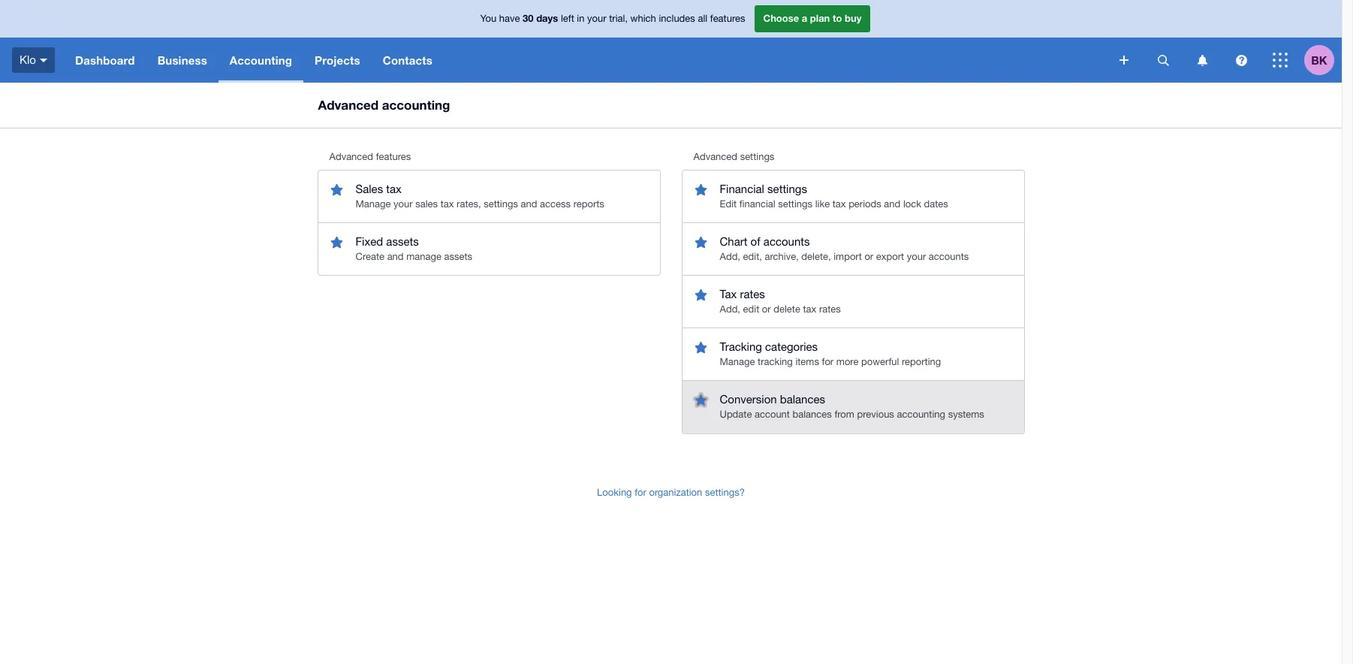 Task type: locate. For each thing, give the bounding box(es) containing it.
assets
[[386, 235, 419, 248], [444, 251, 473, 262]]

1 vertical spatial accounting
[[897, 409, 946, 420]]

and for chart of accounts
[[884, 198, 901, 209]]

1 horizontal spatial accounting
[[897, 409, 946, 420]]

0 horizontal spatial your
[[394, 198, 413, 209]]

balances left 'from'
[[793, 409, 832, 420]]

tracking categories manage tracking items for more powerful reporting
[[720, 341, 941, 367]]

and left lock
[[884, 198, 901, 209]]

dashboard
[[75, 53, 135, 67]]

chart
[[720, 235, 748, 248]]

fixed
[[356, 235, 383, 248]]

for left more
[[822, 356, 834, 367]]

bk button
[[1305, 38, 1342, 83]]

sales tax manage your sales tax rates, settings and access reports
[[356, 183, 605, 209]]

access
[[540, 198, 571, 209]]

and inside sales tax manage your sales tax rates, settings and access reports
[[521, 198, 537, 209]]

0 vertical spatial for
[[822, 356, 834, 367]]

features
[[710, 13, 746, 24], [376, 151, 411, 162]]

accounting down contacts dropdown button
[[382, 97, 450, 113]]

systems
[[948, 409, 985, 420]]

reporting
[[902, 356, 941, 367]]

your right in
[[587, 13, 607, 24]]

for right the looking
[[635, 486, 647, 498]]

sales
[[356, 183, 383, 195]]

export
[[876, 251, 904, 262]]

advanced features
[[329, 151, 411, 162]]

rates
[[740, 288, 765, 301], [819, 303, 841, 315]]

0 vertical spatial your
[[587, 13, 607, 24]]

advanced down projects
[[318, 97, 379, 113]]

more
[[837, 356, 859, 367]]

tax
[[386, 183, 402, 195], [441, 198, 454, 209], [833, 198, 846, 209], [803, 303, 817, 315]]

or right edit
[[762, 303, 771, 315]]

tracking
[[720, 341, 762, 353]]

and
[[521, 198, 537, 209], [884, 198, 901, 209], [387, 251, 404, 262]]

1 vertical spatial assets
[[444, 251, 473, 262]]

balances up account
[[780, 393, 826, 406]]

advanced
[[318, 97, 379, 113], [329, 151, 373, 162], [694, 151, 738, 162]]

categories
[[765, 341, 818, 353]]

add, down tax
[[720, 303, 741, 315]]

0 vertical spatial or
[[865, 251, 874, 262]]

manage down sales
[[356, 198, 391, 209]]

1 vertical spatial add,
[[720, 303, 741, 315]]

1 vertical spatial your
[[394, 198, 413, 209]]

1 horizontal spatial your
[[587, 13, 607, 24]]

1 vertical spatial manage
[[720, 356, 755, 367]]

0 vertical spatial accounting
[[382, 97, 450, 113]]

manage down tracking
[[720, 356, 755, 367]]

your right export
[[907, 251, 926, 262]]

1 horizontal spatial manage
[[720, 356, 755, 367]]

0 vertical spatial assets
[[386, 235, 419, 248]]

your inside sales tax manage your sales tax rates, settings and access reports
[[394, 198, 413, 209]]

archive,
[[765, 251, 799, 262]]

navigation
[[64, 38, 1109, 83]]

fixed assets create and manage assets
[[356, 235, 473, 262]]

add, down chart
[[720, 251, 741, 262]]

1 vertical spatial balances
[[793, 409, 832, 420]]

accounting inside conversion balances update account balances from previous accounting systems
[[897, 409, 946, 420]]

bk
[[1312, 53, 1328, 66]]

accounts
[[764, 235, 810, 248], [929, 251, 969, 262]]

edit
[[743, 303, 760, 315]]

or
[[865, 251, 874, 262], [762, 303, 771, 315]]

1 add, from the top
[[720, 251, 741, 262]]

0 horizontal spatial or
[[762, 303, 771, 315]]

tracking
[[758, 356, 793, 367]]

account
[[755, 409, 790, 420]]

rates right the delete on the right of the page
[[819, 303, 841, 315]]

accounting
[[382, 97, 450, 113], [897, 409, 946, 420]]

advanced for advanced features
[[329, 151, 373, 162]]

0 horizontal spatial accounts
[[764, 235, 810, 248]]

and left access on the left
[[521, 198, 537, 209]]

navigation inside banner
[[64, 38, 1109, 83]]

choose
[[764, 12, 799, 24]]

0 horizontal spatial manage
[[356, 198, 391, 209]]

0 horizontal spatial and
[[387, 251, 404, 262]]

assets right manage at the left top of the page
[[444, 251, 473, 262]]

of
[[751, 235, 761, 248]]

manage inside tracking categories manage tracking items for more powerful reporting
[[720, 356, 755, 367]]

1 horizontal spatial for
[[822, 356, 834, 367]]

1 vertical spatial or
[[762, 303, 771, 315]]

1 horizontal spatial rates
[[819, 303, 841, 315]]

klo button
[[0, 38, 64, 83]]

2 horizontal spatial your
[[907, 251, 926, 262]]

1 horizontal spatial features
[[710, 13, 746, 24]]

svg image
[[1273, 53, 1288, 68], [1198, 54, 1208, 66], [1236, 54, 1247, 66], [1120, 56, 1129, 65], [40, 58, 47, 62]]

add,
[[720, 251, 741, 262], [720, 303, 741, 315]]

accounts down dates
[[929, 251, 969, 262]]

manage for tracking
[[720, 356, 755, 367]]

advanced up sales
[[329, 151, 373, 162]]

update
[[720, 409, 752, 420]]

in
[[577, 13, 585, 24]]

your inside "you have 30 days left in your trial, which includes all features"
[[587, 13, 607, 24]]

0 vertical spatial manage
[[356, 198, 391, 209]]

for
[[822, 356, 834, 367], [635, 486, 647, 498]]

add, inside chart of accounts add, edit, archive, delete, import or export your accounts
[[720, 251, 741, 262]]

2 horizontal spatial and
[[884, 198, 901, 209]]

0 horizontal spatial rates
[[740, 288, 765, 301]]

0 horizontal spatial features
[[376, 151, 411, 162]]

tax
[[720, 288, 737, 301]]

30
[[523, 12, 534, 24]]

manage for sales
[[356, 198, 391, 209]]

advanced accounting
[[318, 97, 450, 113]]

and right create
[[387, 251, 404, 262]]

like
[[815, 198, 830, 209]]

manage inside sales tax manage your sales tax rates, settings and access reports
[[356, 198, 391, 209]]

and inside financial settings edit financial settings like tax periods and lock dates
[[884, 198, 901, 209]]

0 horizontal spatial accounting
[[382, 97, 450, 113]]

advanced settings
[[694, 151, 775, 162]]

assets up manage at the left top of the page
[[386, 235, 419, 248]]

features up sales
[[376, 151, 411, 162]]

manage
[[356, 198, 391, 209], [720, 356, 755, 367]]

conversion balances update account balances from previous accounting systems
[[720, 393, 985, 420]]

have
[[499, 13, 520, 24]]

delete,
[[802, 251, 831, 262]]

accounting
[[230, 53, 292, 67]]

business button
[[146, 38, 218, 83]]

1 vertical spatial accounts
[[929, 251, 969, 262]]

your left sales
[[394, 198, 413, 209]]

days
[[536, 12, 558, 24]]

you have 30 days left in your trial, which includes all features
[[480, 12, 746, 24]]

for inside tracking categories manage tracking items for more powerful reporting
[[822, 356, 834, 367]]

left
[[561, 13, 574, 24]]

projects
[[315, 53, 360, 67]]

2 vertical spatial your
[[907, 251, 926, 262]]

features right all in the top right of the page
[[710, 13, 746, 24]]

balances
[[780, 393, 826, 406], [793, 409, 832, 420]]

1 horizontal spatial and
[[521, 198, 537, 209]]

add, inside tax rates add, edit or delete tax rates
[[720, 303, 741, 315]]

2 add, from the top
[[720, 303, 741, 315]]

looking for organization settings? link
[[586, 478, 756, 508]]

you
[[480, 13, 497, 24]]

banner
[[0, 0, 1342, 83]]

0 vertical spatial add,
[[720, 251, 741, 262]]

navigation containing dashboard
[[64, 38, 1109, 83]]

settings
[[740, 151, 775, 162], [768, 183, 807, 195], [484, 198, 518, 209], [778, 198, 813, 209]]

rates up edit
[[740, 288, 765, 301]]

advanced for advanced settings
[[694, 151, 738, 162]]

accounting left systems on the right
[[897, 409, 946, 420]]

advanced up financial
[[694, 151, 738, 162]]

1 vertical spatial for
[[635, 486, 647, 498]]

contacts
[[383, 53, 433, 67]]

settings inside sales tax manage your sales tax rates, settings and access reports
[[484, 198, 518, 209]]

your
[[587, 13, 607, 24], [394, 198, 413, 209], [907, 251, 926, 262]]

all
[[698, 13, 708, 24]]

1 horizontal spatial accounts
[[929, 251, 969, 262]]

looking
[[597, 486, 632, 498]]

tax inside financial settings edit financial settings like tax periods and lock dates
[[833, 198, 846, 209]]

0 vertical spatial features
[[710, 13, 746, 24]]

accounts up archive,
[[764, 235, 810, 248]]

previous
[[857, 409, 895, 420]]

choose a plan to buy
[[764, 12, 862, 24]]

tax inside tax rates add, edit or delete tax rates
[[803, 303, 817, 315]]

dashboard link
[[64, 38, 146, 83]]

1 horizontal spatial or
[[865, 251, 874, 262]]

tax rates add, edit or delete tax rates
[[720, 288, 841, 315]]

or left export
[[865, 251, 874, 262]]



Task type: describe. For each thing, give the bounding box(es) containing it.
financial
[[720, 183, 765, 195]]

plan
[[810, 12, 830, 24]]

dates
[[924, 198, 949, 209]]

looking for organization settings?
[[597, 486, 745, 498]]

to
[[833, 12, 842, 24]]

settings?
[[705, 486, 745, 498]]

contacts button
[[372, 38, 444, 83]]

powerful
[[862, 356, 899, 367]]

financial
[[740, 198, 776, 209]]

manage
[[407, 251, 442, 262]]

edit,
[[743, 251, 762, 262]]

or inside tax rates add, edit or delete tax rates
[[762, 303, 771, 315]]

and inside fixed assets create and manage assets
[[387, 251, 404, 262]]

your inside chart of accounts add, edit, archive, delete, import or export your accounts
[[907, 251, 926, 262]]

business
[[157, 53, 207, 67]]

import
[[834, 251, 862, 262]]

1 vertical spatial rates
[[819, 303, 841, 315]]

a
[[802, 12, 808, 24]]

0 horizontal spatial assets
[[386, 235, 419, 248]]

svg image
[[1158, 54, 1169, 66]]

edit
[[720, 198, 737, 209]]

and for fixed assets
[[521, 198, 537, 209]]

svg image inside klo popup button
[[40, 58, 47, 62]]

advanced for advanced accounting
[[318, 97, 379, 113]]

trial,
[[609, 13, 628, 24]]

klo
[[20, 53, 36, 66]]

chart of accounts add, edit, archive, delete, import or export your accounts
[[720, 235, 969, 262]]

1 horizontal spatial assets
[[444, 251, 473, 262]]

delete
[[774, 303, 801, 315]]

0 vertical spatial balances
[[780, 393, 826, 406]]

reports
[[574, 198, 605, 209]]

items
[[796, 356, 819, 367]]

accounting button
[[218, 38, 303, 83]]

0 vertical spatial rates
[[740, 288, 765, 301]]

buy
[[845, 12, 862, 24]]

create
[[356, 251, 385, 262]]

periods
[[849, 198, 882, 209]]

organization
[[649, 486, 703, 498]]

from
[[835, 409, 855, 420]]

0 horizontal spatial for
[[635, 486, 647, 498]]

0 vertical spatial accounts
[[764, 235, 810, 248]]

or inside chart of accounts add, edit, archive, delete, import or export your accounts
[[865, 251, 874, 262]]

features inside "you have 30 days left in your trial, which includes all features"
[[710, 13, 746, 24]]

rates,
[[457, 198, 481, 209]]

1 vertical spatial features
[[376, 151, 411, 162]]

lock
[[904, 198, 922, 209]]

financial settings edit financial settings like tax periods and lock dates
[[720, 183, 949, 209]]

includes
[[659, 13, 695, 24]]

sales
[[416, 198, 438, 209]]

projects button
[[303, 38, 372, 83]]

banner containing bk
[[0, 0, 1342, 83]]

which
[[631, 13, 656, 24]]

conversion
[[720, 393, 777, 406]]



Task type: vqa. For each thing, say whether or not it's contained in the screenshot.
1 upcoming transaction for -108.60
no



